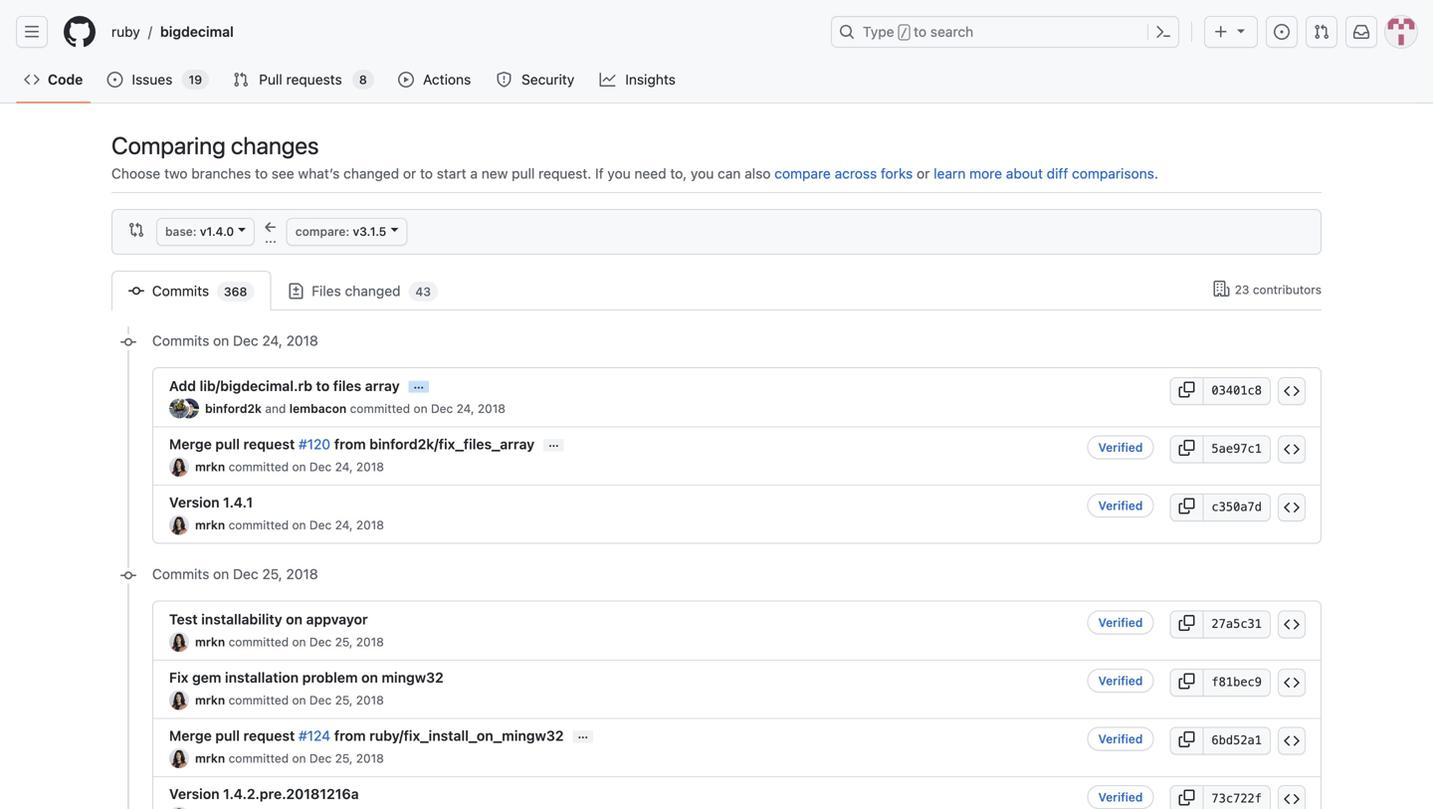 Task type: vqa. For each thing, say whether or not it's contained in the screenshot.
the 'jazzband'
no



Task type: describe. For each thing, give the bounding box(es) containing it.
8
[[359, 73, 367, 87]]

73c722f link
[[1203, 786, 1271, 809]]

0 vertical spatial …
[[414, 377, 424, 391]]

@mrkn image for merge pull request #124 from ruby/fix_install_on_mingw32
[[169, 749, 189, 769]]

files
[[312, 283, 341, 299]]

forks
[[881, 165, 913, 182]]

verified for fix gem installation problem on mingw32
[[1099, 674, 1143, 688]]

bigdecimal
[[160, 23, 234, 40]]

homepage image
[[64, 16, 96, 48]]

0 horizontal spatial … button
[[409, 377, 429, 393]]

mrkn for 1.4.1
[[195, 518, 225, 532]]

commits for commits on dec 25, 2018
[[152, 566, 209, 582]]

@lembacon image
[[179, 399, 199, 419]]

copy the full sha image for fix gem installation problem on mingw32
[[1179, 674, 1195, 689]]

mrkn committed on dec 25, 2018 for on
[[195, 635, 384, 649]]

committed for 6bd52a1
[[229, 752, 289, 766]]

… for binford2k/fix_files_array
[[549, 435, 559, 449]]

verified for version 1.4.2.pre.20181216a
[[1099, 790, 1143, 804]]

more
[[970, 165, 1003, 182]]

from binford2k/fix_files_array link
[[334, 436, 535, 453]]

version 1.4.1 link
[[169, 494, 253, 511]]

1 mrkn from the top
[[195, 460, 225, 474]]

compare stats element
[[112, 271, 1204, 311]]

verified button for test installability on appvayor
[[1088, 611, 1154, 635]]

2 or from the left
[[917, 165, 930, 182]]

1 vertical spatial git commit image
[[120, 335, 136, 350]]

compare
[[775, 165, 831, 182]]

request.
[[539, 165, 592, 182]]

test installability on appvayor link
[[169, 611, 368, 628]]

what's
[[298, 165, 340, 182]]

insights
[[626, 71, 676, 88]]

fix
[[169, 670, 189, 686]]

lib/bigdecimal.rb
[[200, 378, 313, 394]]

c350a7d
[[1212, 500, 1262, 514]]

19
[[189, 73, 202, 87]]

on up "from binford2k/fix_files_array" "link"
[[414, 402, 428, 416]]

commits for commits
[[148, 283, 213, 299]]

lembacon
[[289, 402, 347, 416]]

on left the 'appvayor'
[[286, 611, 303, 628]]

file diff image
[[288, 283, 304, 299]]

03401c8 link
[[1203, 377, 1271, 405]]

on down fix gem installation problem on mingw32
[[292, 693, 306, 707]]

code image for 27a5c31
[[1284, 617, 1300, 633]]

mrkn link for installability
[[195, 635, 225, 649]]

verified for version 1.4.1
[[1099, 499, 1143, 513]]

comparing changes choose two branches to see what's changed or to start a new pull request.             if you need to, you can also compare across forks or learn more about diff comparisons .
[[112, 131, 1159, 182]]

pull for merge pull request #120 from binford2k/fix_files_array
[[215, 436, 240, 453]]

verified for test installability on appvayor
[[1099, 616, 1143, 630]]

about
[[1006, 165, 1043, 182]]

03401c8
[[1212, 384, 1262, 398]]

mrkn link for gem
[[195, 693, 225, 707]]

add
[[169, 378, 196, 394]]

23
[[1235, 283, 1250, 297]]

merge pull request #124 from ruby/fix_install_on_mingw32
[[169, 728, 564, 744]]

/ for type
[[901, 26, 908, 40]]

copy the full sha image for version 1.4.2.pre.20181216a
[[1179, 790, 1195, 806]]

#124 link
[[299, 728, 331, 744]]

27a5c31 link
[[1203, 611, 1271, 639]]

binford2k link
[[205, 402, 262, 416]]

25, up test installability on appvayor "link"
[[262, 566, 282, 582]]

f81bec9 link
[[1203, 669, 1271, 697]]

mrkn committed on dec 25, 2018 for installation
[[195, 693, 384, 707]]

code image right "03401c8" 'link'
[[1284, 383, 1300, 399]]

type / to search
[[863, 23, 974, 40]]

see
[[272, 165, 294, 182]]

to left search
[[914, 23, 927, 40]]

mrkn link for 1.4.1
[[195, 518, 225, 532]]

issues
[[132, 71, 173, 88]]

insights link
[[592, 65, 685, 95]]

25, for f81bec9
[[335, 693, 353, 707]]

from for from ruby/fix_install_on_mingw32
[[334, 728, 366, 744]]

1 verified button from the top
[[1088, 436, 1154, 459]]

dec down '#124' link
[[310, 752, 332, 766]]

368
[[224, 285, 247, 299]]

git commit image
[[120, 568, 136, 584]]

pull
[[259, 71, 283, 88]]

if
[[595, 165, 604, 182]]

commits on dec 24, 2018
[[152, 333, 318, 349]]

c350a7d link
[[1203, 494, 1271, 522]]

… button for binford2k/fix_files_array
[[544, 435, 564, 451]]

code link
[[16, 65, 91, 95]]

27a5c31
[[1212, 617, 1262, 631]]

add lib/bigdecimal.rb to files array link
[[169, 378, 400, 394]]

mrkn committed on dec 24, 2018 for c350a7d
[[195, 518, 384, 532]]

command palette image
[[1156, 24, 1172, 40]]

commits on dec 25, 2018
[[152, 566, 318, 582]]

branches
[[191, 165, 251, 182]]

version for version 1.4.2.pre.20181216a
[[169, 786, 220, 802]]

code image for 6bd52a1
[[1284, 733, 1300, 749]]

security
[[522, 71, 575, 88]]

copy the full sha image for version 1.4.1
[[1179, 498, 1195, 514]]

73c722f
[[1212, 792, 1262, 806]]

1.4.1
[[223, 494, 253, 511]]

fix gem installation problem on mingw32
[[169, 670, 444, 686]]

request for #124
[[243, 728, 295, 744]]

on down #120 link
[[292, 460, 306, 474]]

committed for 27a5c31
[[229, 635, 289, 649]]

binford2k
[[205, 402, 262, 416]]

code image for 5ae97c1
[[1284, 442, 1300, 457]]

add lib/bigdecimal.rb to files array
[[169, 378, 400, 394]]

to,
[[670, 165, 687, 182]]

changes
[[231, 131, 319, 159]]

across
[[835, 165, 877, 182]]

f81bec9
[[1212, 676, 1262, 689]]

on right problem
[[361, 670, 378, 686]]

array
[[365, 378, 400, 394]]

ruby/fix_install_on_mingw32
[[370, 728, 564, 744]]

binford2k and lembacon committed on dec 24, 2018
[[205, 402, 506, 416]]

installability
[[201, 611, 282, 628]]

graph image
[[600, 72, 616, 88]]

dec up installability
[[233, 566, 258, 582]]

dec down #120 link
[[310, 460, 332, 474]]

code
[[48, 71, 83, 88]]

contributors
[[1253, 283, 1322, 297]]

need
[[635, 165, 667, 182]]

commits for commits on dec 24, 2018
[[152, 333, 209, 349]]

dec down the 'appvayor'
[[310, 635, 332, 649]]

installation
[[225, 670, 299, 686]]

issue opened image for git pull request image
[[1274, 24, 1290, 40]]

and
[[265, 402, 286, 416]]

files changed
[[308, 283, 405, 299]]

two
[[164, 165, 188, 182]]

a
[[470, 165, 478, 182]]

committed for c350a7d
[[229, 518, 289, 532]]

25, for 6bd52a1
[[335, 752, 353, 766]]

43
[[416, 285, 431, 299]]

choose
[[112, 165, 161, 182]]

3 mrkn committed on dec 25, 2018 from the top
[[195, 752, 384, 766]]



Task type: locate. For each thing, give the bounding box(es) containing it.
1 horizontal spatial you
[[691, 165, 714, 182]]

2 vertical spatial commits
[[152, 566, 209, 582]]

copy the full sha image left 6bd52a1
[[1179, 732, 1195, 748]]

mrkn committed on dec 24, 2018 down "#120"
[[195, 460, 384, 474]]

@mrkn image
[[169, 457, 189, 477], [169, 632, 189, 652], [169, 749, 189, 769]]

0 vertical spatial code image
[[1284, 442, 1300, 457]]

@mrkn image for fix
[[169, 690, 189, 710]]

v3.1.5
[[353, 225, 387, 238]]

/ right type
[[901, 26, 908, 40]]

on up installability
[[213, 566, 229, 582]]

0 vertical spatial from
[[334, 436, 366, 453]]

mrkn committed on dec 25, 2018
[[195, 635, 384, 649], [195, 693, 384, 707], [195, 752, 384, 766]]

committed for 5ae97c1
[[229, 460, 289, 474]]

version left 1.4.2.pre.20181216a at the left of page
[[169, 786, 220, 802]]

bigdecimal link
[[152, 16, 242, 48]]

/
[[148, 23, 152, 40], [901, 26, 908, 40]]

1 mrkn link from the top
[[195, 460, 225, 474]]

2 @mrkn image from the top
[[169, 632, 189, 652]]

0 vertical spatial merge pull request link
[[169, 436, 295, 453]]

0 horizontal spatial or
[[403, 165, 416, 182]]

merge for merge pull request #124 from ruby/fix_install_on_mingw32
[[169, 728, 212, 744]]

24,
[[262, 333, 283, 349], [457, 402, 474, 416], [335, 460, 353, 474], [335, 518, 353, 532]]

1 vertical spatial pull
[[215, 436, 240, 453]]

learn
[[934, 165, 966, 182]]

0 horizontal spatial issue opened image
[[107, 72, 123, 88]]

…
[[414, 377, 424, 391], [549, 435, 559, 449], [578, 727, 589, 741]]

appvayor
[[306, 611, 368, 628]]

mrkn down the version 1.4.1 "link"
[[195, 518, 225, 532]]

on down '#124' link
[[292, 752, 306, 766]]

git compare image
[[128, 222, 144, 238]]

merge down @lembacon icon
[[169, 436, 212, 453]]

2 vertical spatial @mrkn image
[[169, 749, 189, 769]]

code image right 27a5c31 link
[[1284, 617, 1300, 633]]

type
[[863, 23, 895, 40]]

changed inside compare stats element
[[345, 283, 401, 299]]

@mrkn image down fix
[[169, 690, 189, 710]]

or left learn
[[917, 165, 930, 182]]

4 mrkn link from the top
[[195, 693, 225, 707]]

1 vertical spatial changed
[[345, 283, 401, 299]]

request for #120
[[243, 436, 295, 453]]

commits left 368
[[148, 283, 213, 299]]

1 vertical spatial merge pull request link
[[169, 728, 295, 744]]

1 mrkn committed on dec 24, 2018 from the top
[[195, 460, 384, 474]]

1 you from the left
[[608, 165, 631, 182]]

6 verified from the top
[[1099, 790, 1143, 804]]

list containing ruby / bigdecimal
[[104, 16, 819, 48]]

… for ruby/fix_install_on_mingw32
[[578, 727, 589, 741]]

… button for ruby/fix_install_on_mingw32
[[573, 727, 594, 743]]

gem
[[192, 670, 221, 686]]

merge pull request link down binford2k
[[169, 436, 295, 453]]

2 you from the left
[[691, 165, 714, 182]]

git commit image
[[128, 283, 144, 299], [120, 335, 136, 350]]

2 request from the top
[[243, 728, 295, 744]]

pull inside comparing changes choose two branches to see what's changed or to start a new pull request.             if you need to, you can also compare across forks or learn more about diff comparisons .
[[512, 165, 535, 182]]

committed down 1.4.1
[[229, 518, 289, 532]]

compare: v3.1.5
[[295, 225, 387, 238]]

1 horizontal spatial …
[[549, 435, 559, 449]]

/ inside type / to search
[[901, 26, 908, 40]]

2 vertical spatial pull
[[215, 728, 240, 744]]

to left start
[[420, 165, 433, 182]]

problem
[[302, 670, 358, 686]]

1 vertical spatial issue opened image
[[107, 72, 123, 88]]

2 merge pull request link from the top
[[169, 728, 295, 744]]

0 vertical spatial @mrkn image
[[169, 457, 189, 477]]

dec
[[233, 333, 258, 349], [431, 402, 453, 416], [310, 460, 332, 474], [310, 518, 332, 532], [233, 566, 258, 582], [310, 635, 332, 649], [310, 693, 332, 707], [310, 752, 332, 766]]

code image right f81bec9 link
[[1284, 675, 1300, 691]]

4 copy the full sha image from the top
[[1179, 674, 1195, 689]]

2 vertical spatial … button
[[573, 727, 594, 743]]

you
[[608, 165, 631, 182], [691, 165, 714, 182]]

0 vertical spatial request
[[243, 436, 295, 453]]

5 copy the full sha image from the top
[[1179, 790, 1195, 806]]

version
[[169, 494, 220, 511], [169, 786, 220, 802]]

25, down problem
[[335, 693, 353, 707]]

0 vertical spatial version
[[169, 494, 220, 511]]

fix gem installation problem on mingw32 link
[[169, 670, 444, 686]]

on up commits on dec 25, 2018
[[292, 518, 306, 532]]

on down 368
[[213, 333, 229, 349]]

issue opened image left the issues
[[107, 72, 123, 88]]

1 vertical spatial commits
[[152, 333, 209, 349]]

#124
[[299, 728, 331, 744]]

committed up version 1.4.2.pre.20181216a 'link'
[[229, 752, 289, 766]]

play image
[[398, 72, 414, 88]]

dec up lib/bigdecimal.rb
[[233, 333, 258, 349]]

1 or from the left
[[403, 165, 416, 182]]

mrkn link
[[195, 460, 225, 474], [195, 518, 225, 532], [195, 635, 225, 649], [195, 693, 225, 707], [195, 752, 225, 766]]

.
[[1155, 165, 1159, 182]]

0 horizontal spatial /
[[148, 23, 152, 40]]

mrkn up version 1.4.1
[[195, 460, 225, 474]]

merge down fix
[[169, 728, 212, 744]]

git commit image inside compare stats element
[[128, 283, 144, 299]]

@mrkn image down the version 1.4.1 "link"
[[169, 515, 189, 535]]

code image right 73c722f
[[1284, 792, 1300, 807]]

code image
[[24, 72, 40, 88], [1284, 383, 1300, 399], [1284, 617, 1300, 633], [1284, 675, 1300, 691], [1284, 733, 1300, 749], [1284, 792, 1300, 807]]

base:
[[165, 225, 197, 238]]

@binford2k image
[[169, 399, 189, 419]]

dec down problem
[[310, 693, 332, 707]]

mingw32
[[382, 670, 444, 686]]

4 verified from the top
[[1099, 674, 1143, 688]]

0 horizontal spatial you
[[608, 165, 631, 182]]

request
[[243, 436, 295, 453], [243, 728, 295, 744]]

code image right 6bd52a1 link
[[1284, 733, 1300, 749]]

list
[[104, 16, 819, 48]]

1 copy the full sha image from the top
[[1179, 440, 1195, 456]]

1 @mrkn image from the top
[[169, 457, 189, 477]]

pull down binford2k
[[215, 436, 240, 453]]

code image right 5ae97c1 link
[[1284, 442, 1300, 457]]

1 request from the top
[[243, 436, 295, 453]]

committed up 1.4.1
[[229, 460, 289, 474]]

0 vertical spatial mrkn committed on dec 24, 2018
[[195, 460, 384, 474]]

1 horizontal spatial … button
[[544, 435, 564, 451]]

changed right files
[[345, 283, 401, 299]]

0 vertical spatial pull
[[512, 165, 535, 182]]

copy the full sha image left the f81bec9
[[1179, 674, 1195, 689]]

security link
[[488, 65, 584, 95]]

compare across forks button
[[775, 163, 913, 184]]

1 vertical spatial mrkn committed on dec 25, 2018
[[195, 693, 384, 707]]

shield image
[[496, 72, 512, 88]]

0 vertical spatial git commit image
[[128, 283, 144, 299]]

from ruby/fix_install_on_mingw32 link
[[334, 728, 564, 744]]

mrkn committed on dec 24, 2018 down 1.4.1
[[195, 518, 384, 532]]

mrkn committed on dec 25, 2018 down test installability on appvayor "link"
[[195, 635, 384, 649]]

code image left code
[[24, 72, 40, 88]]

comparisons
[[1072, 165, 1155, 182]]

copy the full sha image for test installability on appvayor
[[1179, 615, 1195, 631]]

pull right new
[[512, 165, 535, 182]]

/ right ruby
[[148, 23, 152, 40]]

git pull request image
[[1314, 24, 1330, 40]]

1 vertical spatial code image
[[1284, 500, 1300, 516]]

mrkn committed on dec 25, 2018 down '#124' link
[[195, 752, 384, 766]]

1 vertical spatial from
[[334, 728, 366, 744]]

to up lembacon
[[316, 378, 330, 394]]

1 @mrkn image from the top
[[169, 515, 189, 535]]

dec up "from binford2k/fix_files_array" "link"
[[431, 402, 453, 416]]

verified button for fix gem installation problem on mingw32
[[1088, 669, 1154, 693]]

2 mrkn from the top
[[195, 518, 225, 532]]

commits up test
[[152, 566, 209, 582]]

merge pull request link for merge pull request #124 from ruby/fix_install_on_mingw32
[[169, 728, 295, 744]]

1 vertical spatial copy the full sha image
[[1179, 732, 1195, 748]]

copy the full sha image left 73c722f link
[[1179, 790, 1195, 806]]

mrkn committed on dec 24, 2018 for 5ae97c1
[[195, 460, 384, 474]]

actions link
[[390, 65, 480, 95]]

committed down array
[[350, 402, 410, 416]]

pull for merge pull request #124 from ruby/fix_install_on_mingw32
[[215, 728, 240, 744]]

changed inside comparing changes choose two branches to see what's changed or to start a new pull request.             if you need to, you can also compare across forks or learn more about diff comparisons .
[[344, 165, 399, 182]]

1 vertical spatial … button
[[544, 435, 564, 451]]

@mrkn image down fix
[[169, 749, 189, 769]]

2 code image from the top
[[1284, 500, 1300, 516]]

request down and
[[243, 436, 295, 453]]

3 mrkn from the top
[[195, 635, 225, 649]]

committed for f81bec9
[[229, 693, 289, 707]]

on
[[213, 333, 229, 349], [414, 402, 428, 416], [292, 460, 306, 474], [292, 518, 306, 532], [213, 566, 229, 582], [286, 611, 303, 628], [292, 635, 306, 649], [361, 670, 378, 686], [292, 693, 306, 707], [292, 752, 306, 766]]

issue opened image
[[1274, 24, 1290, 40], [107, 72, 123, 88]]

from right '#124' link
[[334, 728, 366, 744]]

committed down installation
[[229, 693, 289, 707]]

version for version 1.4.1
[[169, 494, 220, 511]]

copy the full sha image for 03401c8
[[1179, 382, 1195, 398]]

from
[[334, 436, 366, 453], [334, 728, 366, 744]]

0 vertical spatial merge
[[169, 436, 212, 453]]

test
[[169, 611, 198, 628]]

3 mrkn link from the top
[[195, 635, 225, 649]]

1 vertical spatial request
[[243, 728, 295, 744]]

mrkn link down test
[[195, 635, 225, 649]]

3 @mrkn image from the top
[[169, 749, 189, 769]]

1 merge from the top
[[169, 436, 212, 453]]

merge pull request link for merge pull request #120 from binford2k/fix_files_array
[[169, 436, 295, 453]]

2 copy the full sha image from the top
[[1179, 498, 1195, 514]]

new
[[482, 165, 508, 182]]

or left start
[[403, 165, 416, 182]]

5 verified from the top
[[1099, 732, 1143, 746]]

copy the full sha image left c350a7d
[[1179, 498, 1195, 514]]

merge pull request link down gem
[[169, 728, 295, 744]]

@mrkn image up version 1.4.1
[[169, 457, 189, 477]]

2 mrkn committed on dec 25, 2018 from the top
[[195, 693, 384, 707]]

to
[[914, 23, 927, 40], [255, 165, 268, 182], [420, 165, 433, 182], [316, 378, 330, 394]]

to left 'see'
[[255, 165, 268, 182]]

4 verified button from the top
[[1088, 669, 1154, 693]]

2 version from the top
[[169, 786, 220, 802]]

3 copy the full sha image from the top
[[1179, 615, 1195, 631]]

triangle down image
[[1234, 22, 1250, 38]]

mrkn down gem
[[195, 693, 225, 707]]

1 from from the top
[[334, 436, 366, 453]]

3 verified from the top
[[1099, 616, 1143, 630]]

on up fix gem installation problem on mingw32
[[292, 635, 306, 649]]

0 vertical spatial … button
[[409, 377, 429, 393]]

2 vertical spatial …
[[578, 727, 589, 741]]

changed right what's in the top left of the page
[[344, 165, 399, 182]]

copy the full sha image
[[1179, 440, 1195, 456], [1179, 498, 1195, 514], [1179, 615, 1195, 631], [1179, 674, 1195, 689], [1179, 790, 1195, 806]]

1 vertical spatial merge
[[169, 728, 212, 744]]

merge for merge pull request #120 from binford2k/fix_files_array
[[169, 436, 212, 453]]

you right 'if'
[[608, 165, 631, 182]]

notifications image
[[1354, 24, 1370, 40]]

copy the full sha image left 5ae97c1 at the bottom right of the page
[[1179, 440, 1195, 456]]

mrkn link up version 1.4.1
[[195, 460, 225, 474]]

2 verified button from the top
[[1088, 494, 1154, 518]]

4 mrkn from the top
[[195, 693, 225, 707]]

from right #120 link
[[334, 436, 366, 453]]

@mrkn image
[[169, 515, 189, 535], [169, 690, 189, 710]]

#120 link
[[299, 436, 331, 453]]

mrkn for gem
[[195, 693, 225, 707]]

committed down test installability on appvayor "link"
[[229, 635, 289, 649]]

organization image
[[1214, 281, 1230, 297]]

copy the full sha image
[[1179, 382, 1195, 398], [1179, 732, 1195, 748]]

pull
[[512, 165, 535, 182], [215, 436, 240, 453], [215, 728, 240, 744]]

pull down gem
[[215, 728, 240, 744]]

1 vertical spatial …
[[549, 435, 559, 449]]

2 horizontal spatial …
[[578, 727, 589, 741]]

plus image
[[1214, 24, 1230, 40]]

6 verified button from the top
[[1088, 786, 1154, 809]]

verified button for version 1.4.2.pre.20181216a
[[1088, 786, 1154, 809]]

commits up the add
[[152, 333, 209, 349]]

@mrkn image for version
[[169, 515, 189, 535]]

6bd52a1 link
[[1203, 727, 1271, 755]]

copy the full sha image for 6bd52a1
[[1179, 732, 1195, 748]]

0 vertical spatial @mrkn image
[[169, 515, 189, 535]]

1 code image from the top
[[1284, 442, 1300, 457]]

1 horizontal spatial /
[[901, 26, 908, 40]]

1 vertical spatial version
[[169, 786, 220, 802]]

/ inside 'ruby / bigdecimal'
[[148, 23, 152, 40]]

arrow left image
[[263, 220, 279, 236]]

issue opened image left git pull request image
[[1274, 24, 1290, 40]]

2 verified from the top
[[1099, 499, 1143, 513]]

25, down the 'appvayor'
[[335, 635, 353, 649]]

2 merge from the top
[[169, 728, 212, 744]]

0 horizontal spatial …
[[414, 377, 424, 391]]

version 1.4.2.pre.20181216a
[[169, 786, 359, 802]]

mrkn down test
[[195, 635, 225, 649]]

commits inside compare stats element
[[148, 283, 213, 299]]

2 mrkn link from the top
[[195, 518, 225, 532]]

start
[[437, 165, 467, 182]]

mrkn link down gem
[[195, 693, 225, 707]]

or
[[403, 165, 416, 182], [917, 165, 930, 182]]

1 merge pull request link from the top
[[169, 436, 295, 453]]

1 vertical spatial @mrkn image
[[169, 632, 189, 652]]

code image for f81bec9
[[1284, 675, 1300, 691]]

2 horizontal spatial … button
[[573, 727, 594, 743]]

1 version from the top
[[169, 494, 220, 511]]

issue opened image for git pull request icon
[[107, 72, 123, 88]]

from for from binford2k/fix_files_array
[[334, 436, 366, 453]]

v1.4.0
[[200, 225, 234, 238]]

comparing
[[112, 131, 226, 159]]

2 vertical spatial mrkn committed on dec 25, 2018
[[195, 752, 384, 766]]

5 mrkn link from the top
[[195, 752, 225, 766]]

binford2k/fix_files_array
[[370, 436, 535, 453]]

0 vertical spatial copy the full sha image
[[1179, 382, 1195, 398]]

1 horizontal spatial or
[[917, 165, 930, 182]]

learn more about diff comparisons link
[[934, 165, 1155, 182]]

search
[[931, 23, 974, 40]]

5 verified button from the top
[[1088, 727, 1154, 751]]

23       contributors
[[1232, 283, 1322, 297]]

mrkn for installability
[[195, 635, 225, 649]]

2 mrkn committed on dec 24, 2018 from the top
[[195, 518, 384, 532]]

request left the #124
[[243, 728, 295, 744]]

code image for 73c722f
[[1284, 792, 1300, 807]]

1 horizontal spatial issue opened image
[[1274, 24, 1290, 40]]

ruby link
[[104, 16, 148, 48]]

version left 1.4.1
[[169, 494, 220, 511]]

mrkn link down the version 1.4.1 "link"
[[195, 518, 225, 532]]

5ae97c1
[[1212, 442, 1262, 456]]

test installability on appvayor
[[169, 611, 368, 628]]

verified button for version 1.4.1
[[1088, 494, 1154, 518]]

also
[[745, 165, 771, 182]]

0 vertical spatial changed
[[344, 165, 399, 182]]

0 vertical spatial commits
[[148, 283, 213, 299]]

1.4.2.pre.20181216a
[[223, 786, 359, 802]]

25, for 27a5c31
[[335, 635, 353, 649]]

0 vertical spatial issue opened image
[[1274, 24, 1290, 40]]

dec down "#120"
[[310, 518, 332, 532]]

code image
[[1284, 442, 1300, 457], [1284, 500, 1300, 516]]

git pull request image
[[233, 72, 249, 88]]

changed
[[344, 165, 399, 182], [345, 283, 401, 299]]

compare:
[[295, 225, 350, 238]]

mrkn up version 1.4.2.pre.20181216a 'link'
[[195, 752, 225, 766]]

base: v1.4.0
[[165, 225, 234, 238]]

code image right "c350a7d" link
[[1284, 500, 1300, 516]]

actions
[[423, 71, 471, 88]]

requests
[[286, 71, 342, 88]]

/ for ruby
[[148, 23, 152, 40]]

2 from from the top
[[334, 728, 366, 744]]

mrkn
[[195, 460, 225, 474], [195, 518, 225, 532], [195, 635, 225, 649], [195, 693, 225, 707], [195, 752, 225, 766]]

copy the full sha image left 03401c8
[[1179, 382, 1195, 398]]

2 @mrkn image from the top
[[169, 690, 189, 710]]

version 1.4.1
[[169, 494, 253, 511]]

3 verified button from the top
[[1088, 611, 1154, 635]]

code image for c350a7d
[[1284, 500, 1300, 516]]

1 vertical spatial @mrkn image
[[169, 690, 189, 710]]

mrkn committed on dec 24, 2018
[[195, 460, 384, 474], [195, 518, 384, 532]]

@mrkn image down test
[[169, 632, 189, 652]]

6bd52a1
[[1212, 734, 1262, 748]]

1 mrkn committed on dec 25, 2018 from the top
[[195, 635, 384, 649]]

25,
[[262, 566, 282, 582], [335, 635, 353, 649], [335, 693, 353, 707], [335, 752, 353, 766]]

1 verified from the top
[[1099, 440, 1143, 454]]

mrkn link up version 1.4.2.pre.20181216a 'link'
[[195, 752, 225, 766]]

copy the full sha image left 27a5c31
[[1179, 615, 1195, 631]]

you right the to,
[[691, 165, 714, 182]]

2 copy the full sha image from the top
[[1179, 732, 1195, 748]]

5 mrkn from the top
[[195, 752, 225, 766]]

1 copy the full sha image from the top
[[1179, 382, 1195, 398]]

@mrkn image for merge pull request #120 from binford2k/fix_files_array
[[169, 457, 189, 477]]

mrkn committed on dec 25, 2018 down fix gem installation problem on mingw32 'link'
[[195, 693, 384, 707]]

pull requests
[[259, 71, 342, 88]]

25, down merge pull request #124 from ruby/fix_install_on_mingw32
[[335, 752, 353, 766]]

1 vertical spatial mrkn committed on dec 24, 2018
[[195, 518, 384, 532]]

0 vertical spatial mrkn committed on dec 25, 2018
[[195, 635, 384, 649]]



